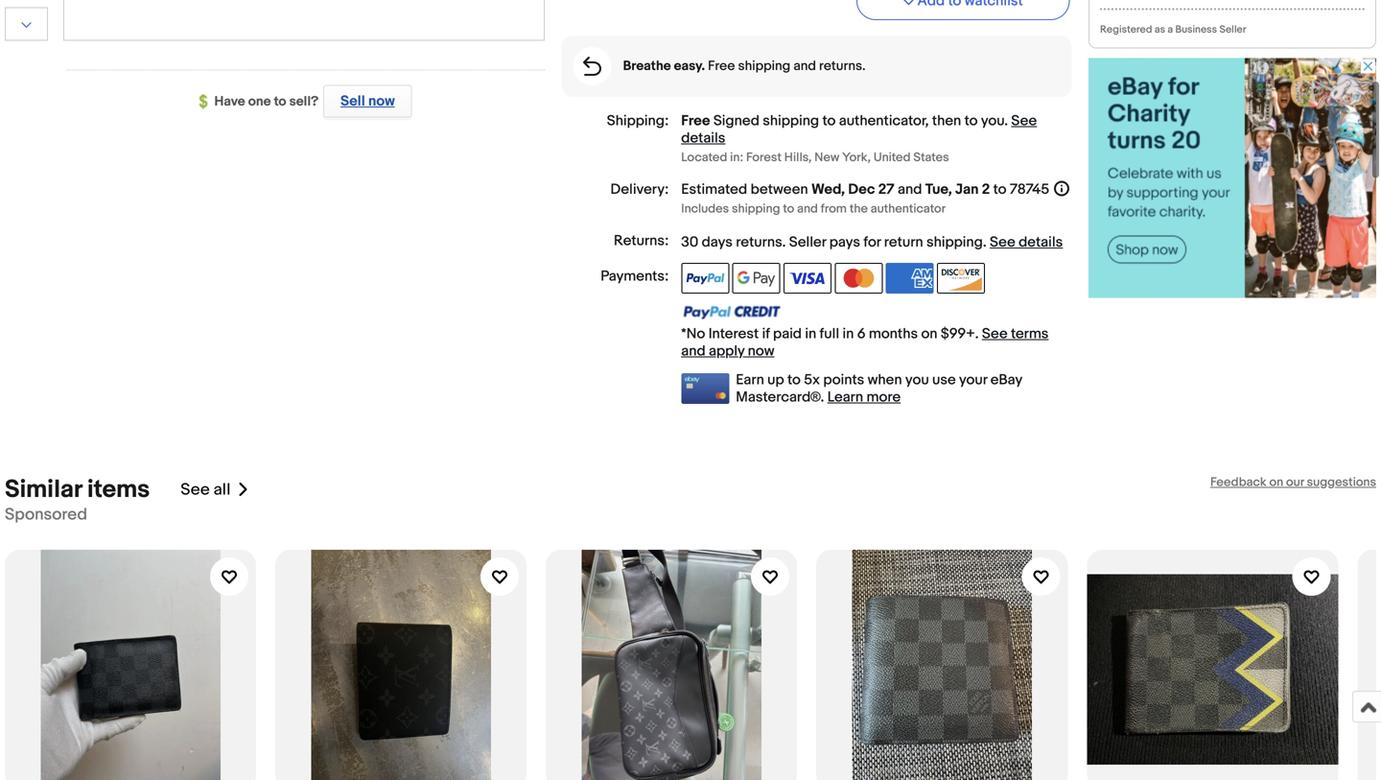 Task type: describe. For each thing, give the bounding box(es) containing it.
and left from at the right top of page
[[797, 201, 818, 216]]

pays
[[830, 234, 861, 251]]

learn
[[828, 389, 864, 406]]

30
[[681, 234, 699, 251]]

main content containing shipping:
[[562, 0, 1072, 406]]

and inside see terms and apply now
[[681, 342, 706, 360]]

business
[[1176, 23, 1218, 36]]

as
[[1155, 23, 1166, 36]]

a
[[1168, 23, 1174, 36]]

see all
[[181, 480, 231, 500]]

sponsored
[[5, 505, 87, 525]]

united
[[874, 150, 911, 165]]

breathe
[[623, 58, 671, 74]]

learn more link
[[828, 389, 901, 406]]

mastercard®.
[[736, 389, 825, 406]]

registered
[[1101, 23, 1153, 36]]

breathe easy. free shipping and returns.
[[623, 58, 866, 74]]

discover image
[[938, 263, 985, 294]]

you inside the earn up to 5x points when you use your ebay mastercard®.
[[906, 371, 929, 389]]

earn up to 5x points when you use your ebay mastercard®.
[[736, 371, 1023, 406]]

american express image
[[886, 263, 934, 294]]

see for see details
[[1012, 112, 1037, 129]]

to down 'between'
[[783, 201, 795, 216]]

paid
[[773, 325, 802, 342]]

78745
[[1010, 181, 1050, 198]]

up
[[768, 371, 785, 389]]

feedback
[[1211, 475, 1267, 490]]

0 horizontal spatial .
[[783, 234, 786, 251]]

details inside see details
[[681, 129, 726, 147]]

shipping up signed at top
[[738, 58, 791, 74]]

estimated
[[681, 181, 748, 198]]

registered as a business seller
[[1101, 23, 1247, 36]]

to right then
[[965, 112, 978, 129]]

google pay image
[[733, 263, 781, 294]]

See all text field
[[181, 480, 231, 500]]

use
[[933, 371, 956, 389]]

learn more
[[828, 389, 901, 406]]

apply
[[709, 342, 745, 360]]

with details__icon image
[[583, 57, 602, 76]]

ebay mastercard image
[[681, 373, 729, 404]]

0 horizontal spatial now
[[368, 93, 395, 110]]

estimated between wed, dec 27 and tue, jan 2 to 78745
[[681, 181, 1050, 198]]

2
[[982, 181, 990, 198]]

returns.
[[819, 58, 866, 74]]

authenticator,
[[839, 112, 929, 129]]

0 vertical spatial see details link
[[681, 112, 1037, 147]]

located in: forest hills, new york, united states
[[681, 150, 949, 165]]

advertisement region
[[1089, 58, 1377, 298]]

earn
[[736, 371, 765, 389]]

items
[[87, 475, 150, 505]]

located
[[681, 150, 728, 165]]

tue,
[[926, 181, 953, 198]]

and up authenticator
[[898, 181, 922, 198]]

sell
[[341, 93, 365, 110]]

delivery:
[[611, 181, 669, 198]]

master card image
[[835, 263, 883, 294]]

similar
[[5, 475, 82, 505]]

all
[[214, 480, 231, 500]]

months
[[869, 325, 918, 342]]

interest
[[709, 325, 759, 342]]

easy.
[[674, 58, 705, 74]]

states
[[914, 150, 949, 165]]

see details
[[681, 112, 1037, 147]]

see down 2
[[990, 234, 1016, 251]]

the
[[850, 201, 868, 216]]

now inside see terms and apply now
[[748, 342, 775, 360]]

shipping down 'between'
[[732, 201, 781, 216]]

see for see terms and apply now
[[982, 325, 1008, 342]]

includes
[[681, 201, 729, 216]]

have
[[214, 94, 245, 110]]

0 vertical spatial free
[[708, 58, 735, 74]]

suggestions
[[1307, 475, 1377, 490]]

dec
[[848, 181, 875, 198]]

points
[[824, 371, 865, 389]]

see terms and apply now link
[[681, 325, 1049, 360]]

one
[[248, 94, 271, 110]]

shipping up hills,
[[763, 112, 820, 129]]

to up new
[[823, 112, 836, 129]]

new
[[815, 150, 840, 165]]

returns:
[[614, 232, 669, 249]]



Task type: vqa. For each thing, say whether or not it's contained in the screenshot.
See within the See terms and apply now
yes



Task type: locate. For each thing, give the bounding box(es) containing it.
for
[[864, 234, 881, 251]]

see details link up york,
[[681, 112, 1037, 147]]

shipping up discover image
[[927, 234, 983, 251]]

on left our
[[1270, 475, 1284, 490]]

signed
[[714, 112, 760, 129]]

1 horizontal spatial on
[[1270, 475, 1284, 490]]

details up "located"
[[681, 129, 726, 147]]

. up visa 'image'
[[783, 234, 786, 251]]

paypal image
[[681, 263, 729, 294]]

free
[[708, 58, 735, 74], [681, 112, 710, 129]]

similar items
[[5, 475, 150, 505]]

and
[[794, 58, 816, 74], [898, 181, 922, 198], [797, 201, 818, 216], [681, 342, 706, 360]]

see inside see terms and apply now
[[982, 325, 1008, 342]]

1 horizontal spatial details
[[1019, 234, 1063, 251]]

now up earn
[[748, 342, 775, 360]]

see left all
[[181, 480, 210, 500]]

then
[[932, 112, 962, 129]]

if
[[762, 325, 770, 342]]

sell now
[[341, 93, 395, 110]]

when
[[868, 371, 902, 389]]

1 vertical spatial now
[[748, 342, 775, 360]]

1 in from the left
[[805, 325, 817, 342]]

and left apply
[[681, 342, 706, 360]]

see terms and apply now
[[681, 325, 1049, 360]]

1 horizontal spatial now
[[748, 342, 775, 360]]

0 vertical spatial details
[[681, 129, 726, 147]]

to right 2
[[994, 181, 1007, 198]]

in:
[[730, 150, 744, 165]]

to left the 5x
[[788, 371, 801, 389]]

feedback on our suggestions link
[[1211, 475, 1377, 490]]

now
[[368, 93, 395, 110], [748, 342, 775, 360]]

in left full
[[805, 325, 817, 342]]

jan
[[956, 181, 979, 198]]

payments:
[[601, 268, 669, 285]]

visa image
[[784, 263, 832, 294]]

seller for business
[[1220, 23, 1247, 36]]

sell?
[[289, 94, 319, 110]]

seller down includes shipping to and from the authenticator
[[789, 234, 826, 251]]

between
[[751, 181, 808, 198]]

see
[[1012, 112, 1037, 129], [990, 234, 1016, 251], [982, 325, 1008, 342], [181, 480, 210, 500]]

sell now link
[[319, 85, 412, 118]]

0 horizontal spatial in
[[805, 325, 817, 342]]

Sponsored text field
[[5, 505, 87, 525]]

free signed shipping to authenticator, then to you .
[[681, 112, 1012, 129]]

more
[[867, 389, 901, 406]]

0 horizontal spatial details
[[681, 129, 726, 147]]

0 horizontal spatial you
[[906, 371, 929, 389]]

. up discover image
[[983, 234, 987, 251]]

.
[[1005, 112, 1008, 129], [783, 234, 786, 251], [983, 234, 987, 251]]

see details link
[[681, 112, 1037, 147], [990, 234, 1063, 251]]

on inside main content
[[922, 325, 938, 342]]

and left returns.
[[794, 58, 816, 74]]

$99+.
[[941, 325, 979, 342]]

2 horizontal spatial .
[[1005, 112, 1008, 129]]

seller for .
[[789, 234, 826, 251]]

ebay
[[991, 371, 1023, 389]]

0 vertical spatial now
[[368, 93, 395, 110]]

our
[[1287, 475, 1305, 490]]

york,
[[842, 150, 871, 165]]

includes shipping to and from the authenticator
[[681, 201, 946, 216]]

from
[[821, 201, 847, 216]]

1 vertical spatial you
[[906, 371, 929, 389]]

0 vertical spatial you
[[981, 112, 1005, 129]]

27
[[879, 181, 895, 198]]

hills,
[[785, 150, 812, 165]]

to inside the earn up to 5x points when you use your ebay mastercard®.
[[788, 371, 801, 389]]

1 horizontal spatial .
[[983, 234, 987, 251]]

30 days returns . seller pays for return shipping . see details
[[681, 234, 1063, 251]]

on
[[922, 325, 938, 342], [1270, 475, 1284, 490]]

full
[[820, 325, 840, 342]]

seller
[[1220, 23, 1247, 36], [789, 234, 826, 251]]

main content
[[562, 0, 1072, 406]]

shipping
[[738, 58, 791, 74], [763, 112, 820, 129], [732, 201, 781, 216], [927, 234, 983, 251]]

see for see all
[[181, 480, 210, 500]]

paypal credit image
[[681, 305, 781, 320]]

free up "located"
[[681, 112, 710, 129]]

dollar sign image
[[199, 94, 214, 110]]

. right then
[[1005, 112, 1008, 129]]

days
[[702, 234, 733, 251]]

see details link down 78745
[[990, 234, 1063, 251]]

you left use
[[906, 371, 929, 389]]

terms
[[1011, 325, 1049, 342]]

see inside see all link
[[181, 480, 210, 500]]

see up 78745
[[1012, 112, 1037, 129]]

0 horizontal spatial seller
[[789, 234, 826, 251]]

*no interest if paid in full in 6 months on $99+.
[[681, 325, 982, 342]]

now right sell
[[368, 93, 395, 110]]

1 horizontal spatial seller
[[1220, 23, 1247, 36]]

you right then
[[981, 112, 1005, 129]]

return
[[884, 234, 924, 251]]

0 vertical spatial seller
[[1220, 23, 1247, 36]]

1 vertical spatial free
[[681, 112, 710, 129]]

seller inside main content
[[789, 234, 826, 251]]

on left $99+.
[[922, 325, 938, 342]]

returns
[[736, 234, 783, 251]]

wed,
[[812, 181, 845, 198]]

feedback on our suggestions
[[1211, 475, 1377, 490]]

details
[[681, 129, 726, 147], [1019, 234, 1063, 251]]

see left terms
[[982, 325, 1008, 342]]

1 vertical spatial on
[[1270, 475, 1284, 490]]

have one to sell?
[[214, 94, 319, 110]]

to
[[274, 94, 286, 110], [823, 112, 836, 129], [965, 112, 978, 129], [994, 181, 1007, 198], [783, 201, 795, 216], [788, 371, 801, 389]]

6
[[857, 325, 866, 342]]

5x
[[804, 371, 820, 389]]

1 vertical spatial see details link
[[990, 234, 1063, 251]]

details down 78745
[[1019, 234, 1063, 251]]

1 horizontal spatial in
[[843, 325, 854, 342]]

0 horizontal spatial on
[[922, 325, 938, 342]]

in left 6
[[843, 325, 854, 342]]

see all link
[[181, 475, 250, 505]]

*no
[[681, 325, 706, 342]]

shipping:
[[607, 112, 669, 129]]

1 horizontal spatial you
[[981, 112, 1005, 129]]

see inside see details
[[1012, 112, 1037, 129]]

your
[[959, 371, 988, 389]]

forest
[[746, 150, 782, 165]]

seller right 'business'
[[1220, 23, 1247, 36]]

0 vertical spatial on
[[922, 325, 938, 342]]

1 vertical spatial details
[[1019, 234, 1063, 251]]

authenticator
[[871, 201, 946, 216]]

free right 'easy.' on the top
[[708, 58, 735, 74]]

1 vertical spatial seller
[[789, 234, 826, 251]]

to right one
[[274, 94, 286, 110]]

2 in from the left
[[843, 325, 854, 342]]



